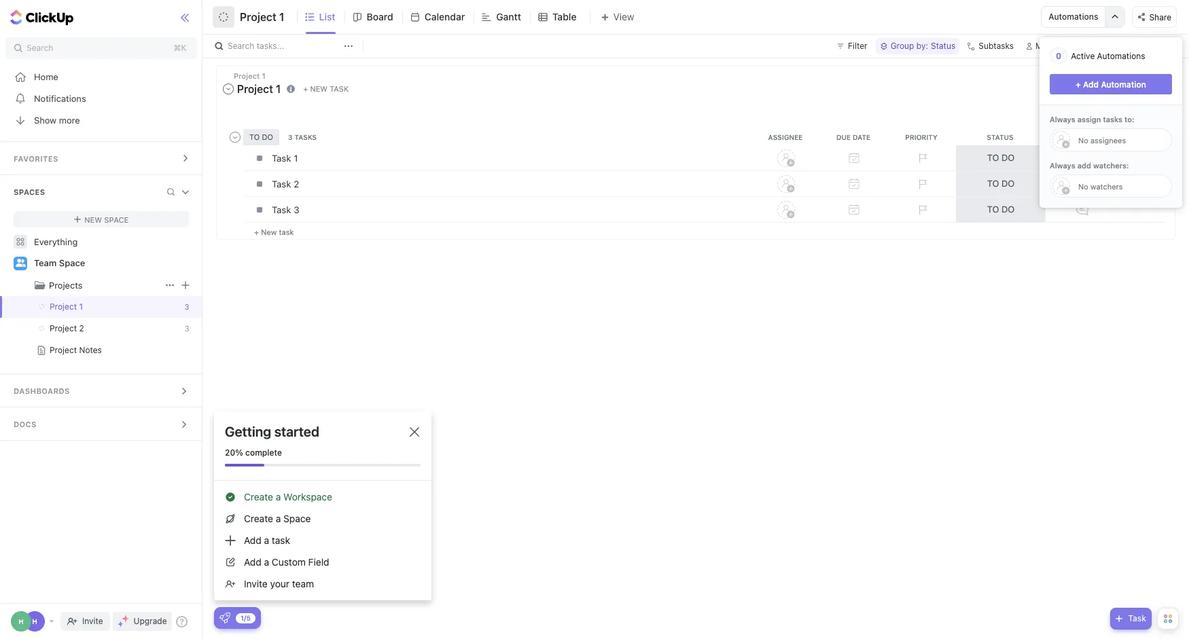 Task type: describe. For each thing, give the bounding box(es) containing it.
project inside button
[[240, 11, 277, 23]]

close image
[[410, 428, 419, 437]]

tasks
[[1104, 115, 1123, 124]]

⌘k
[[174, 43, 187, 53]]

docs
[[14, 420, 37, 429]]

project 1 inside button
[[240, 11, 284, 23]]

workspace
[[284, 491, 332, 503]]

project notes
[[50, 345, 102, 356]]

always assign tasks to:
[[1050, 115, 1135, 124]]

project 2
[[50, 324, 84, 334]]

create a space
[[244, 513, 311, 525]]

no assignees
[[1079, 136, 1126, 144]]

project 1 button
[[235, 2, 284, 32]]

no assignees note
[[1072, 136, 1126, 144]]

board
[[367, 11, 393, 22]]

‎task for ‎task 2
[[272, 179, 291, 189]]

3 for project 2
[[185, 324, 189, 333]]

show
[[34, 115, 57, 125]]

add a custom field
[[244, 557, 329, 568]]

search tasks...
[[228, 41, 284, 51]]

assignees
[[1071, 41, 1110, 51]]

hide closed button
[[1098, 73, 1165, 86]]

project for project 1 link
[[50, 302, 77, 312]]

no watchers
[[1079, 182, 1123, 191]]

share
[[1150, 12, 1172, 22]]

add
[[1078, 161, 1092, 170]]

‎task 2 link
[[269, 172, 749, 196]]

0 vertical spatial + new task
[[303, 84, 349, 93]]

2 projects link from the left
[[49, 275, 162, 296]]

0 vertical spatial task
[[330, 84, 349, 93]]

active
[[1071, 51, 1095, 61]]

space for new space
[[104, 215, 129, 224]]

20% complete
[[225, 448, 282, 458]]

search for search tasks...
[[228, 41, 254, 51]]

1/5
[[241, 614, 251, 622]]

upgrade
[[134, 617, 167, 627]]

gantt
[[496, 11, 521, 22]]

calendar
[[425, 11, 465, 22]]

home
[[34, 71, 58, 82]]

list
[[319, 11, 335, 22]]

invite for invite your team
[[244, 578, 268, 590]]

watchers:
[[1094, 161, 1129, 170]]

home link
[[0, 66, 203, 88]]

project 1 link
[[0, 296, 176, 318]]

getting started
[[225, 424, 319, 440]]

1 for project 1 button
[[279, 11, 284, 23]]

custom
[[272, 557, 306, 568]]

me
[[1036, 41, 1048, 51]]

2 vertical spatial task
[[272, 535, 290, 547]]

1 vertical spatial automations
[[1098, 51, 1146, 61]]

‎task 1
[[272, 153, 298, 164]]

list info image
[[287, 85, 295, 93]]

1 inside project 1 link
[[79, 302, 83, 312]]

a for workspace
[[276, 491, 281, 503]]

notes
[[79, 345, 102, 356]]

tasks...
[[257, 41, 284, 51]]

space for team space
[[59, 258, 85, 269]]

search for search
[[27, 43, 53, 53]]

project 2 link
[[0, 318, 176, 340]]

project 1 inside sidebar navigation
[[50, 302, 83, 312]]

more
[[59, 115, 80, 125]]

1 horizontal spatial +
[[303, 84, 308, 93]]

invite for invite
[[82, 617, 103, 627]]

2 horizontal spatial +
[[1076, 79, 1081, 89]]

0 vertical spatial 3
[[294, 204, 300, 215]]

assignees button
[[1053, 38, 1116, 54]]

always add watchers:
[[1050, 161, 1129, 170]]

projects
[[49, 280, 83, 291]]

always for always add watchers:
[[1050, 161, 1076, 170]]

new space
[[84, 215, 129, 224]]

calendar link
[[425, 0, 471, 34]]

team space
[[34, 258, 85, 269]]

task for task 3
[[272, 204, 291, 215]]

1 projects link from the left
[[1, 275, 162, 296]]



Task type: locate. For each thing, give the bounding box(es) containing it.
‎task 1 link
[[269, 147, 749, 170]]

1 horizontal spatial new
[[261, 228, 277, 236]]

0 horizontal spatial new
[[84, 215, 102, 224]]

0 horizontal spatial + new task
[[254, 228, 294, 236]]

2 vertical spatial 1
[[79, 302, 83, 312]]

task 3 link
[[269, 198, 749, 221]]

projects link down everything link
[[49, 275, 162, 296]]

notifications
[[34, 93, 86, 104]]

search left tasks...
[[228, 41, 254, 51]]

add down the add a task
[[244, 557, 262, 568]]

0 vertical spatial automations
[[1049, 12, 1099, 22]]

task down create a space
[[272, 535, 290, 547]]

1 for ‎task 1 link
[[294, 153, 298, 164]]

1 vertical spatial space
[[59, 258, 85, 269]]

1 horizontal spatial search
[[228, 41, 254, 51]]

‎task inside "link"
[[272, 179, 291, 189]]

0 horizontal spatial 2
[[79, 324, 84, 334]]

no assignees button
[[1050, 128, 1173, 152]]

1 inside ‎task 1 link
[[294, 153, 298, 164]]

active automations
[[1071, 51, 1146, 61]]

project for project notes link
[[50, 345, 77, 356]]

share button
[[1133, 6, 1177, 28]]

task for task
[[1129, 614, 1147, 624]]

0 vertical spatial invite
[[244, 578, 268, 590]]

2 inside "link"
[[294, 179, 299, 189]]

1 vertical spatial always
[[1050, 161, 1076, 170]]

1 vertical spatial project 1
[[50, 302, 83, 312]]

+ new task
[[303, 84, 349, 93], [254, 228, 294, 236]]

1 up the search tasks... text box
[[279, 11, 284, 23]]

create a workspace
[[244, 491, 332, 503]]

task
[[272, 204, 291, 215], [1129, 614, 1147, 624]]

add
[[1084, 79, 1099, 89], [244, 535, 262, 547], [244, 557, 262, 568]]

favorites button
[[0, 142, 203, 175]]

add down active
[[1084, 79, 1099, 89]]

a down create a space
[[264, 535, 269, 547]]

automation
[[1101, 79, 1147, 89]]

started
[[274, 424, 319, 440]]

+ new task down task 3
[[254, 228, 294, 236]]

hide closed
[[1112, 75, 1162, 84]]

project for project 2 link
[[50, 324, 77, 334]]

add a task
[[244, 535, 290, 547]]

invite inside sidebar navigation
[[82, 617, 103, 627]]

projects link down team space at the left top
[[1, 275, 162, 296]]

new down task 3
[[261, 228, 277, 236]]

user group image
[[15, 259, 25, 267]]

projects link
[[1, 275, 162, 296], [49, 275, 162, 296]]

0 horizontal spatial invite
[[82, 617, 103, 627]]

2 inside sidebar navigation
[[79, 324, 84, 334]]

project down project 2
[[50, 345, 77, 356]]

complete
[[245, 448, 282, 458]]

0 vertical spatial project 1
[[240, 11, 284, 23]]

show more
[[34, 115, 80, 125]]

0 horizontal spatial task
[[272, 204, 291, 215]]

project 1 up search tasks...
[[240, 11, 284, 23]]

getting
[[225, 424, 271, 440]]

1 vertical spatial task
[[279, 228, 294, 236]]

1 horizontal spatial 1
[[279, 11, 284, 23]]

task right list info image at top left
[[330, 84, 349, 93]]

0 vertical spatial ‎task
[[272, 153, 291, 164]]

new up everything link
[[84, 215, 102, 224]]

2 horizontal spatial 1
[[294, 153, 298, 164]]

team
[[34, 258, 57, 269]]

table link
[[553, 0, 582, 34]]

always
[[1050, 115, 1076, 124], [1050, 161, 1076, 170]]

2 up task 3
[[294, 179, 299, 189]]

invite
[[244, 578, 268, 590], [82, 617, 103, 627]]

1 up ‎task 2
[[294, 153, 298, 164]]

a down create a workspace in the bottom left of the page
[[276, 513, 281, 525]]

+ add automation
[[1076, 79, 1147, 89]]

add for add a task
[[244, 535, 262, 547]]

new right list info image at top left
[[310, 84, 328, 93]]

project 1 down the projects
[[50, 302, 83, 312]]

1 vertical spatial new
[[84, 215, 102, 224]]

0 vertical spatial create
[[244, 491, 273, 503]]

1 horizontal spatial task
[[1129, 614, 1147, 624]]

space up the projects
[[59, 258, 85, 269]]

1 inside project 1 button
[[279, 11, 284, 23]]

‎task down ‎task 1
[[272, 179, 291, 189]]

0 vertical spatial no
[[1079, 136, 1089, 144]]

invite left upgrade link
[[82, 617, 103, 627]]

1 vertical spatial create
[[244, 513, 273, 525]]

to:
[[1125, 115, 1135, 124]]

a for task
[[264, 535, 269, 547]]

automations up assignees button on the right of page
[[1049, 12, 1099, 22]]

+ new task right list info image at top left
[[303, 84, 349, 93]]

notifications link
[[0, 88, 203, 109]]

project up "project notes" at the bottom of page
[[50, 324, 77, 334]]

everything link
[[0, 231, 203, 253]]

space down create a workspace in the bottom left of the page
[[284, 513, 311, 525]]

no for no assignees
[[1079, 136, 1089, 144]]

2 ‎task from the top
[[272, 179, 291, 189]]

create up the add a task
[[244, 513, 273, 525]]

1 horizontal spatial invite
[[244, 578, 268, 590]]

0 vertical spatial always
[[1050, 115, 1076, 124]]

0
[[1056, 51, 1062, 61]]

project up search tasks...
[[240, 11, 277, 23]]

create
[[244, 491, 273, 503], [244, 513, 273, 525]]

2 always from the top
[[1050, 161, 1076, 170]]

2 down project 1 link
[[79, 324, 84, 334]]

1 vertical spatial invite
[[82, 617, 103, 627]]

0 horizontal spatial space
[[59, 258, 85, 269]]

space up everything link
[[104, 215, 129, 224]]

favorites
[[14, 154, 58, 163]]

no for no watchers
[[1079, 182, 1089, 191]]

1 no from the top
[[1079, 136, 1089, 144]]

a
[[276, 491, 281, 503], [276, 513, 281, 525], [264, 535, 269, 547], [264, 557, 269, 568]]

everything
[[34, 236, 78, 247]]

0 vertical spatial space
[[104, 215, 129, 224]]

space
[[104, 215, 129, 224], [59, 258, 85, 269], [284, 513, 311, 525]]

2 create from the top
[[244, 513, 273, 525]]

1 horizontal spatial + new task
[[303, 84, 349, 93]]

create up create a space
[[244, 491, 273, 503]]

‎task up ‎task 2
[[272, 153, 291, 164]]

2 no from the top
[[1079, 182, 1089, 191]]

task
[[330, 84, 349, 93], [279, 228, 294, 236], [272, 535, 290, 547]]

task down task 3
[[279, 228, 294, 236]]

1 vertical spatial task
[[1129, 614, 1147, 624]]

a up create a space
[[276, 491, 281, 503]]

automations inside button
[[1049, 12, 1099, 22]]

1 vertical spatial 2
[[79, 324, 84, 334]]

search up home
[[27, 43, 53, 53]]

gantt link
[[496, 0, 527, 34]]

me button
[[1021, 38, 1053, 54]]

2 for ‎task 2
[[294, 179, 299, 189]]

board link
[[367, 0, 399, 34]]

invite your team
[[244, 578, 314, 590]]

1 always from the top
[[1050, 115, 1076, 124]]

2
[[294, 179, 299, 189], [79, 324, 84, 334]]

0 horizontal spatial project 1
[[50, 302, 83, 312]]

1 ‎task from the top
[[272, 153, 291, 164]]

0 vertical spatial task
[[272, 204, 291, 215]]

watchers
[[1091, 182, 1123, 191]]

automations button
[[1042, 7, 1106, 27]]

0 horizontal spatial 1
[[79, 302, 83, 312]]

1 vertical spatial add
[[244, 535, 262, 547]]

0 vertical spatial 2
[[294, 179, 299, 189]]

no
[[1079, 136, 1089, 144], [1079, 182, 1089, 191]]

team space link
[[34, 253, 191, 275]]

no watchers button
[[1050, 175, 1173, 198]]

2 horizontal spatial space
[[284, 513, 311, 525]]

a down the add a task
[[264, 557, 269, 568]]

create for create a workspace
[[244, 491, 273, 503]]

1 vertical spatial no
[[1079, 182, 1089, 191]]

1
[[279, 11, 284, 23], [294, 153, 298, 164], [79, 302, 83, 312]]

1 horizontal spatial 2
[[294, 179, 299, 189]]

closed
[[1132, 75, 1162, 84]]

search
[[228, 41, 254, 51], [27, 43, 53, 53]]

project notes link
[[0, 340, 176, 362]]

1 vertical spatial + new task
[[254, 228, 294, 236]]

2 vertical spatial space
[[284, 513, 311, 525]]

project 1
[[240, 11, 284, 23], [50, 302, 83, 312]]

1 horizontal spatial space
[[104, 215, 129, 224]]

‎task
[[272, 153, 291, 164], [272, 179, 291, 189]]

new inside sidebar navigation
[[84, 215, 102, 224]]

always left add
[[1050, 161, 1076, 170]]

‎task for ‎task 1
[[272, 153, 291, 164]]

automations up hide
[[1098, 51, 1146, 61]]

1 vertical spatial 1
[[294, 153, 298, 164]]

onboarding checklist button image
[[220, 613, 230, 624]]

0 horizontal spatial +
[[254, 228, 259, 236]]

search inside sidebar navigation
[[27, 43, 53, 53]]

20%
[[225, 448, 243, 458]]

assignees
[[1091, 136, 1126, 144]]

field
[[308, 557, 329, 568]]

2 for project 2
[[79, 324, 84, 334]]

add down create a space
[[244, 535, 262, 547]]

0 vertical spatial 1
[[279, 11, 284, 23]]

3 for project 1
[[184, 302, 189, 311]]

task 3
[[272, 204, 300, 215]]

‎task 2
[[272, 179, 299, 189]]

project down the projects
[[50, 302, 77, 312]]

create for create a space
[[244, 513, 273, 525]]

no down add
[[1079, 182, 1089, 191]]

2 vertical spatial 3
[[185, 324, 189, 333]]

your
[[270, 578, 290, 590]]

always for always assign tasks to:
[[1050, 115, 1076, 124]]

project
[[240, 11, 277, 23], [50, 302, 77, 312], [50, 324, 77, 334], [50, 345, 77, 356]]

1 up project 2 link
[[79, 302, 83, 312]]

a for space
[[276, 513, 281, 525]]

dashboards
[[14, 387, 70, 396]]

1 create from the top
[[244, 491, 273, 503]]

team
[[292, 578, 314, 590]]

add for add a custom field
[[244, 557, 262, 568]]

1 horizontal spatial project 1
[[240, 11, 284, 23]]

sidebar navigation
[[0, 0, 203, 640]]

table
[[553, 11, 577, 22]]

1 vertical spatial ‎task
[[272, 179, 291, 189]]

always left assign
[[1050, 115, 1076, 124]]

1 vertical spatial 3
[[184, 302, 189, 311]]

Search tasks... text field
[[228, 37, 341, 56]]

2 vertical spatial new
[[261, 228, 277, 236]]

a for custom
[[264, 557, 269, 568]]

no down assign
[[1079, 136, 1089, 144]]

assign
[[1078, 115, 1101, 124]]

upgrade link
[[113, 612, 172, 631]]

onboarding checklist button element
[[220, 613, 230, 624]]

automations
[[1049, 12, 1099, 22], [1098, 51, 1146, 61]]

list link
[[319, 0, 341, 34]]

hide
[[1112, 75, 1129, 84]]

3
[[294, 204, 300, 215], [184, 302, 189, 311], [185, 324, 189, 333]]

invite left your
[[244, 578, 268, 590]]

2 vertical spatial add
[[244, 557, 262, 568]]

0 vertical spatial new
[[310, 84, 328, 93]]

0 horizontal spatial search
[[27, 43, 53, 53]]

2 horizontal spatial new
[[310, 84, 328, 93]]

0 vertical spatial add
[[1084, 79, 1099, 89]]



Task type: vqa. For each thing, say whether or not it's contained in the screenshot.
Getting started
yes



